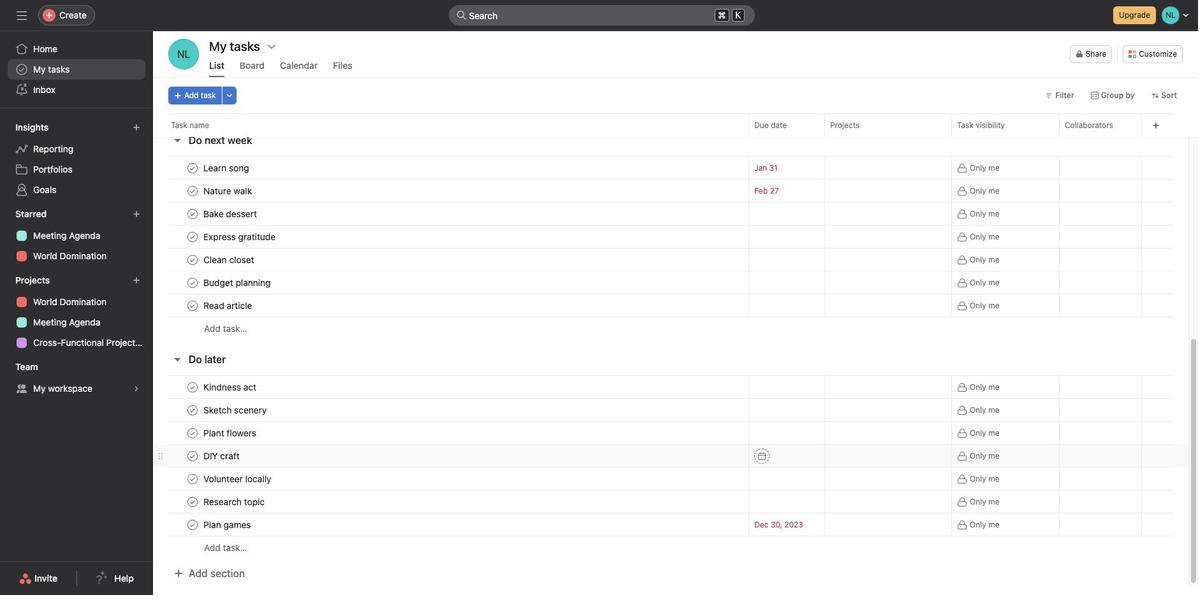 Task type: locate. For each thing, give the bounding box(es) containing it.
mark complete image inside the budget planning cell
[[185, 275, 200, 290]]

mark complete checkbox inside sketch scenery cell
[[185, 403, 200, 418]]

projects element
[[0, 269, 153, 356]]

4 mark complete checkbox from the top
[[185, 298, 200, 313]]

nature walk cell
[[153, 179, 749, 203]]

task name text field inside "research topic" cell
[[201, 496, 269, 509]]

4 mark complete image from the top
[[185, 472, 200, 487]]

5 mark complete checkbox from the top
[[185, 518, 200, 533]]

13 row from the top
[[153, 445, 1189, 468]]

9 mark complete checkbox from the top
[[185, 495, 200, 510]]

mark complete checkbox inside diy craft "cell"
[[185, 449, 200, 464]]

2 mark complete image from the top
[[185, 229, 200, 245]]

2 task name text field from the top
[[201, 254, 258, 266]]

mark complete checkbox inside nature walk 'cell'
[[185, 183, 200, 199]]

mark complete image for task name text box within the volunteer locally cell
[[185, 472, 200, 487]]

mark complete image inside sketch scenery cell
[[185, 403, 200, 418]]

3 task name text field from the top
[[201, 276, 275, 289]]

linked projects for diy craft cell
[[825, 445, 952, 468]]

3 mark complete image from the top
[[185, 252, 200, 268]]

1 mark complete checkbox from the top
[[185, 160, 200, 176]]

15 row from the top
[[153, 490, 1189, 514]]

task name text field inside sketch scenery cell
[[201, 404, 271, 417]]

4 task name text field from the top
[[201, 299, 256, 312]]

9 mark complete image from the top
[[185, 518, 200, 533]]

task name text field inside "plan games" cell
[[201, 519, 255, 532]]

6 task name text field from the top
[[201, 427, 260, 440]]

mark complete image inside "research topic" cell
[[185, 495, 200, 510]]

mark complete checkbox inside bake dessert cell
[[185, 206, 200, 222]]

6 mark complete image from the top
[[185, 380, 200, 395]]

5 mark complete image from the top
[[185, 298, 200, 313]]

1 row from the top
[[153, 114, 1198, 137]]

4 mark complete checkbox from the top
[[185, 472, 200, 487]]

1 mark complete image from the top
[[185, 160, 200, 176]]

Mark complete checkbox
[[185, 160, 200, 176], [185, 229, 200, 245], [185, 275, 200, 290], [185, 298, 200, 313], [185, 380, 200, 395], [185, 403, 200, 418], [185, 426, 200, 441], [185, 449, 200, 464], [185, 495, 200, 510]]

7 mark complete checkbox from the top
[[185, 426, 200, 441]]

task name text field inside volunteer locally cell
[[201, 473, 275, 486]]

mark complete checkbox inside the budget planning cell
[[185, 275, 200, 290]]

Task name text field
[[201, 231, 279, 243], [201, 254, 258, 266], [201, 276, 275, 289], [201, 381, 260, 394], [201, 404, 271, 417], [201, 427, 260, 440], [201, 450, 243, 463], [201, 496, 269, 509], [201, 519, 255, 532]]

header do next week tree grid
[[153, 156, 1189, 341]]

task name text field inside clean closet cell
[[201, 254, 258, 266]]

more section actions image
[[279, 135, 289, 145]]

mark complete checkbox inside the kindness act cell
[[185, 380, 200, 395]]

mark complete image inside read article cell
[[185, 298, 200, 313]]

add a task to this group image
[[259, 135, 269, 145]]

linked projects for express gratitude cell
[[825, 225, 952, 249]]

task name text field inside plant flowers cell
[[201, 427, 260, 440]]

2 collapse task list for this group image from the top
[[172, 355, 182, 365]]

task name text field inside diy craft "cell"
[[201, 450, 243, 463]]

3 task name text field from the top
[[201, 208, 261, 220]]

4 mark complete image from the top
[[185, 275, 200, 290]]

linked projects for nature walk cell
[[825, 179, 952, 203]]

collapse task list for this group image for mark complete option inside the kindness act cell
[[172, 355, 182, 365]]

mark complete checkbox for 14th row from the bottom
[[185, 206, 200, 222]]

task name text field inside read article cell
[[201, 299, 256, 312]]

2 mark complete checkbox from the top
[[185, 229, 200, 245]]

linked projects for plant flowers cell
[[825, 422, 952, 445]]

task name text field for mark complete option within the budget planning cell
[[201, 276, 275, 289]]

8 mark complete checkbox from the top
[[185, 449, 200, 464]]

2 mark complete image from the top
[[185, 206, 200, 222]]

mark complete image inside nature walk 'cell'
[[185, 183, 200, 199]]

6 row from the top
[[153, 248, 1189, 272]]

task name text field inside express gratitude cell
[[201, 231, 279, 243]]

mark complete checkbox inside "plan games" cell
[[185, 518, 200, 533]]

mark complete checkbox for diy craft "cell"
[[185, 449, 200, 464]]

task name text field for mark complete checkbox inside nature walk 'cell'
[[201, 185, 256, 197]]

mark complete checkbox inside clean closet cell
[[185, 252, 200, 268]]

mark complete checkbox inside express gratitude cell
[[185, 229, 200, 245]]

task name text field inside the kindness act cell
[[201, 381, 260, 394]]

8 task name text field from the top
[[201, 496, 269, 509]]

mark complete image for plant flowers cell at bottom
[[185, 426, 200, 441]]

mark complete image inside "plan games" cell
[[185, 518, 200, 533]]

mark complete image for diy craft "cell"
[[185, 449, 200, 464]]

mark complete checkbox for plant flowers cell at bottom
[[185, 426, 200, 441]]

diy craft cell
[[153, 445, 749, 468]]

6 mark complete checkbox from the top
[[185, 403, 200, 418]]

2 mark complete checkbox from the top
[[185, 206, 200, 222]]

mark complete checkbox for 14th row from the top
[[185, 472, 200, 487]]

add items to starred image
[[133, 210, 140, 218]]

task name text field inside the budget planning cell
[[201, 276, 275, 289]]

linked projects for volunteer locally cell
[[825, 467, 952, 491]]

17 row from the top
[[153, 536, 1189, 560]]

mark complete checkbox inside volunteer locally cell
[[185, 472, 200, 487]]

4 task name text field from the top
[[201, 381, 260, 394]]

new insights image
[[133, 124, 140, 131]]

1 collapse task list for this group image from the top
[[172, 135, 182, 145]]

1 mark complete image from the top
[[185, 183, 200, 199]]

header do later tree grid
[[153, 376, 1189, 560]]

task name text field inside learn song cell
[[201, 162, 253, 174]]

3 mark complete image from the top
[[185, 403, 200, 418]]

mark complete image inside clean closet cell
[[185, 252, 200, 268]]

mark complete checkbox inside plant flowers cell
[[185, 426, 200, 441]]

more actions image
[[226, 92, 233, 99]]

3 mark complete checkbox from the top
[[185, 275, 200, 290]]

mark complete image for the budget planning cell
[[185, 275, 200, 290]]

mark complete image inside learn song cell
[[185, 160, 200, 176]]

5 task name text field from the top
[[201, 404, 271, 417]]

mark complete checkbox inside read article cell
[[185, 298, 200, 313]]

1 task name text field from the top
[[201, 231, 279, 243]]

mark complete image inside express gratitude cell
[[185, 229, 200, 245]]

mark complete image inside plant flowers cell
[[185, 426, 200, 441]]

5 task name text field from the top
[[201, 473, 275, 486]]

mark complete image inside the kindness act cell
[[185, 380, 200, 395]]

linked projects for research topic cell
[[825, 490, 952, 514]]

mark complete checkbox for express gratitude cell
[[185, 229, 200, 245]]

mark complete image inside volunteer locally cell
[[185, 472, 200, 487]]

mark complete image inside bake dessert cell
[[185, 206, 200, 222]]

5 mark complete checkbox from the top
[[185, 380, 200, 395]]

7 task name text field from the top
[[201, 450, 243, 463]]

mark complete checkbox for 6th row from the top
[[185, 252, 200, 268]]

task name text field for mark complete checkbox within the "plan games" cell
[[201, 519, 255, 532]]

linked projects for sketch scenery cell
[[825, 399, 952, 422]]

0 vertical spatial collapse task list for this group image
[[172, 135, 182, 145]]

task name text field for mark complete option in learn song cell
[[201, 162, 253, 174]]

linked projects for bake dessert cell
[[825, 202, 952, 226]]

mark complete image for read article cell
[[185, 298, 200, 313]]

5 mark complete image from the top
[[185, 495, 200, 510]]

None field
[[449, 5, 755, 26]]

1 vertical spatial collapse task list for this group image
[[172, 355, 182, 365]]

collapse task list for this group image
[[172, 135, 182, 145], [172, 355, 182, 365]]

mark complete image
[[185, 183, 200, 199], [185, 206, 200, 222], [185, 252, 200, 268], [185, 275, 200, 290], [185, 298, 200, 313], [185, 380, 200, 395], [185, 426, 200, 441], [185, 449, 200, 464], [185, 518, 200, 533]]

mark complete image for "plan games" cell
[[185, 518, 200, 533]]

row
[[153, 114, 1198, 137], [153, 156, 1189, 180], [153, 179, 1189, 203], [153, 202, 1189, 226], [153, 225, 1189, 249], [153, 248, 1189, 272], [153, 271, 1189, 295], [153, 294, 1189, 318], [153, 317, 1189, 341], [153, 376, 1189, 399], [153, 399, 1189, 422], [153, 422, 1189, 445], [153, 445, 1189, 468], [153, 467, 1189, 491], [153, 490, 1189, 514], [153, 513, 1189, 537], [153, 536, 1189, 560]]

mark complete checkbox inside learn song cell
[[185, 160, 200, 176]]

1 mark complete checkbox from the top
[[185, 183, 200, 199]]

task name text field for mark complete option within diy craft "cell"
[[201, 450, 243, 463]]

2 task name text field from the top
[[201, 185, 256, 197]]

task name text field inside nature walk 'cell'
[[201, 185, 256, 197]]

mark complete checkbox for the kindness act cell
[[185, 380, 200, 395]]

mark complete image inside diy craft "cell"
[[185, 449, 200, 464]]

8 mark complete image from the top
[[185, 449, 200, 464]]

mark complete image
[[185, 160, 200, 176], [185, 229, 200, 245], [185, 403, 200, 418], [185, 472, 200, 487], [185, 495, 200, 510]]

volunteer locally cell
[[153, 467, 749, 491]]

3 mark complete checkbox from the top
[[185, 252, 200, 268]]

Mark complete checkbox
[[185, 183, 200, 199], [185, 206, 200, 222], [185, 252, 200, 268], [185, 472, 200, 487], [185, 518, 200, 533]]

16 row from the top
[[153, 513, 1189, 537]]

task name text field inside bake dessert cell
[[201, 208, 261, 220]]

7 mark complete image from the top
[[185, 426, 200, 441]]

read article cell
[[153, 294, 749, 318]]

9 task name text field from the top
[[201, 519, 255, 532]]

Task name text field
[[201, 162, 253, 174], [201, 185, 256, 197], [201, 208, 261, 220], [201, 299, 256, 312], [201, 473, 275, 486]]

mark complete checkbox inside "research topic" cell
[[185, 495, 200, 510]]

mark complete checkbox for read article cell
[[185, 298, 200, 313]]

8 row from the top
[[153, 294, 1189, 318]]

10 row from the top
[[153, 376, 1189, 399]]

1 task name text field from the top
[[201, 162, 253, 174]]

11 row from the top
[[153, 399, 1189, 422]]

insights element
[[0, 116, 153, 203]]



Task type: describe. For each thing, give the bounding box(es) containing it.
linked projects for plan games cell
[[825, 513, 952, 537]]

linked projects for read article cell
[[825, 294, 952, 318]]

task name text field for mark complete checkbox within volunteer locally cell
[[201, 473, 275, 486]]

teams element
[[0, 356, 153, 402]]

4 row from the top
[[153, 202, 1189, 226]]

mark complete image for clean closet cell
[[185, 252, 200, 268]]

plant flowers cell
[[153, 422, 749, 445]]

task name text field for mark complete option within the "research topic" cell
[[201, 496, 269, 509]]

linked projects for budget planning cell
[[825, 271, 952, 295]]

task name text field for mark complete option in the sketch scenery cell
[[201, 404, 271, 417]]

mark complete checkbox for learn song cell
[[185, 160, 200, 176]]

header do today tree grid
[[153, 0, 1189, 121]]

9 row from the top
[[153, 317, 1189, 341]]

linked projects for learn song cell
[[825, 156, 952, 180]]

clean closet cell
[[153, 248, 749, 272]]

mark complete image for task name text field inside sketch scenery cell
[[185, 403, 200, 418]]

mark complete image for task name text box inside the learn song cell
[[185, 160, 200, 176]]

task name text field for mark complete checkbox inside the bake dessert cell
[[201, 208, 261, 220]]

mark complete checkbox for 16th row
[[185, 518, 200, 533]]

mark complete image for task name text field within "research topic" cell
[[185, 495, 200, 510]]

collapse task list for this group image for mark complete option in learn song cell
[[172, 135, 182, 145]]

mark complete checkbox for "research topic" cell
[[185, 495, 200, 510]]

12 row from the top
[[153, 422, 1189, 445]]

show options image
[[267, 41, 277, 52]]

mark complete checkbox for third row
[[185, 183, 200, 199]]

mark complete checkbox for the budget planning cell
[[185, 275, 200, 290]]

3 row from the top
[[153, 179, 1189, 203]]

5 row from the top
[[153, 225, 1189, 249]]

task name text field for mark complete option inside the kindness act cell
[[201, 381, 260, 394]]

kindness act cell
[[153, 376, 749, 399]]

mark complete image for the kindness act cell
[[185, 380, 200, 395]]

task name text field for mark complete checkbox inside the clean closet cell
[[201, 254, 258, 266]]

linked projects for clean closet cell
[[825, 248, 952, 272]]

view profile settings image
[[168, 39, 199, 70]]

mark complete checkbox for sketch scenery cell
[[185, 403, 200, 418]]

see details, my workspace image
[[133, 385, 140, 393]]

mark complete image for bake dessert cell
[[185, 206, 200, 222]]

express gratitude cell
[[153, 225, 749, 249]]

global element
[[0, 31, 153, 108]]

hide sidebar image
[[17, 10, 27, 20]]

14 row from the top
[[153, 467, 1189, 491]]

7 row from the top
[[153, 271, 1189, 295]]

learn song cell
[[153, 156, 749, 180]]

starred element
[[0, 203, 153, 269]]

budget planning cell
[[153, 271, 749, 295]]

task name text field for mark complete option in read article cell
[[201, 299, 256, 312]]

task name text field for mark complete option inside plant flowers cell
[[201, 427, 260, 440]]

prominent image
[[456, 10, 467, 20]]

linked projects for kindness act cell
[[825, 376, 952, 399]]

plan games cell
[[153, 513, 749, 537]]

Search tasks, projects, and more text field
[[449, 5, 755, 26]]

sketch scenery cell
[[153, 399, 749, 422]]

research topic cell
[[153, 490, 749, 514]]

2 row from the top
[[153, 156, 1189, 180]]

mark complete image for task name text field inside the express gratitude cell
[[185, 229, 200, 245]]

new project or portfolio image
[[133, 277, 140, 284]]

add field image
[[1152, 122, 1160, 129]]

bake dessert cell
[[153, 202, 749, 226]]

task name text field for mark complete option inside the express gratitude cell
[[201, 231, 279, 243]]

mark complete image for nature walk 'cell'
[[185, 183, 200, 199]]



Task type: vqa. For each thing, say whether or not it's contained in the screenshot.
list icon
no



